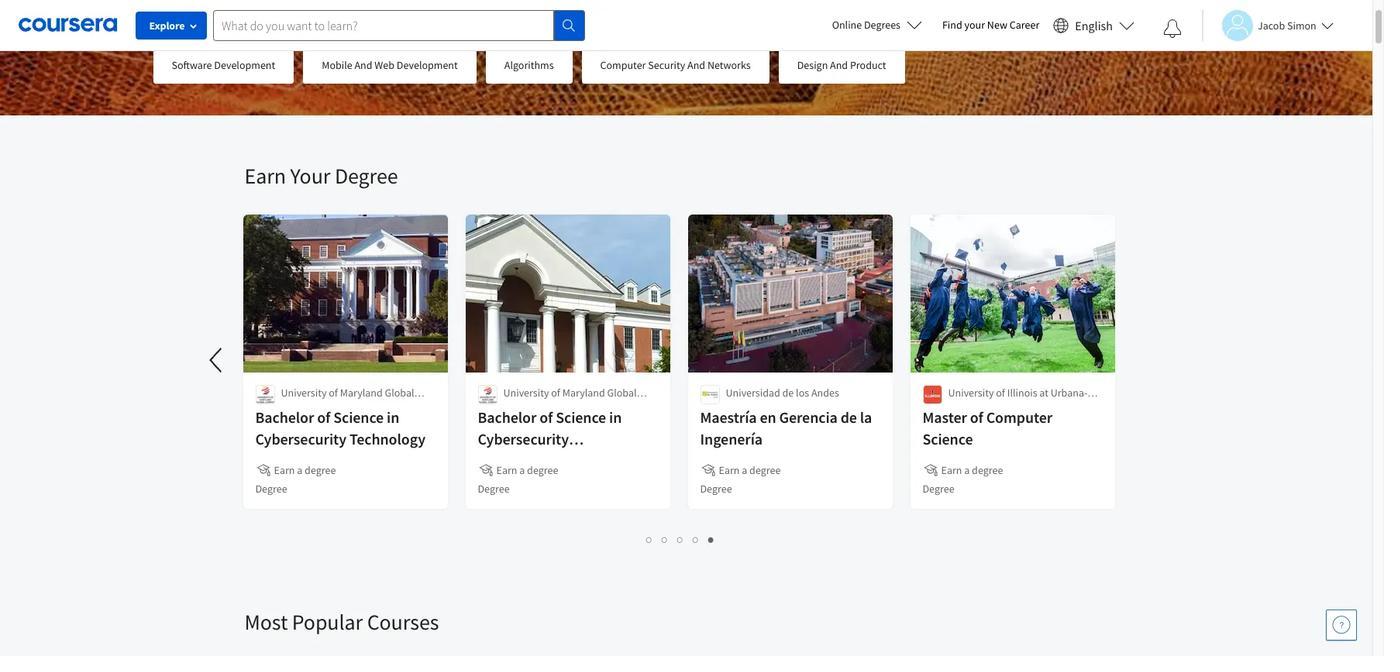Task type: locate. For each thing, give the bounding box(es) containing it.
maryland for management
[[563, 386, 605, 400]]

1 horizontal spatial university of maryland global campus
[[504, 386, 637, 416]]

4
[[693, 533, 699, 547]]

de left los on the right of the page
[[783, 386, 794, 400]]

management
[[478, 451, 564, 471]]

in inside bachelor of science in cybersecurity technology
[[387, 408, 400, 427]]

degree
[[305, 464, 336, 478], [527, 464, 559, 478], [750, 464, 781, 478], [973, 464, 1004, 478]]

4 degree from the left
[[973, 464, 1004, 478]]

0 horizontal spatial campus
[[281, 402, 318, 416]]

in
[[387, 408, 400, 427], [610, 408, 622, 427]]

university right university of maryland global campus image
[[281, 386, 327, 400]]

None search field
[[213, 10, 585, 41]]

bachelor
[[256, 408, 314, 427], [478, 408, 537, 427]]

3 earn a degree from the left
[[719, 464, 781, 478]]

explore button
[[136, 12, 207, 40]]

and right design
[[831, 58, 848, 72]]

earn a degree
[[274, 464, 336, 478], [497, 464, 559, 478], [719, 464, 781, 478], [942, 464, 1004, 478]]

and right security
[[688, 58, 706, 72]]

development right 'software' in the top of the page
[[214, 58, 275, 72]]

3 a from the left
[[742, 464, 748, 478]]

de left la
[[841, 408, 858, 427]]

0 horizontal spatial computer
[[601, 58, 646, 72]]

5 button
[[704, 531, 720, 549]]

computer inside master of computer science
[[987, 408, 1053, 427]]

0 horizontal spatial science
[[334, 408, 384, 427]]

3
[[678, 533, 684, 547]]

1 vertical spatial computer
[[987, 408, 1053, 427]]

cybersecurity inside bachelor of science in cybersecurity technology
[[256, 430, 347, 449]]

global for bachelor of science in cybersecurity management and policy
[[608, 386, 637, 400]]

in for bachelor of science in cybersecurity technology
[[387, 408, 400, 427]]

0 horizontal spatial university of maryland global campus
[[281, 386, 415, 416]]

and left policy
[[567, 451, 593, 471]]

bachelor for bachelor of science in cybersecurity technology
[[256, 408, 314, 427]]

1 horizontal spatial de
[[841, 408, 858, 427]]

most popular courses
[[245, 609, 439, 637]]

0 horizontal spatial university
[[281, 386, 327, 400]]

de
[[783, 386, 794, 400], [841, 408, 858, 427]]

1 horizontal spatial computer
[[987, 408, 1053, 427]]

english button
[[1048, 0, 1141, 50]]

career
[[1010, 18, 1040, 32]]

degree
[[335, 162, 398, 190], [256, 482, 287, 496], [478, 482, 510, 496], [701, 482, 732, 496], [923, 482, 955, 496]]

1 university of maryland global campus from the left
[[281, 386, 415, 416]]

maryland up bachelor of science in cybersecurity management and policy
[[563, 386, 605, 400]]

1 horizontal spatial bachelor
[[478, 408, 537, 427]]

of inside master of computer science
[[971, 408, 984, 427]]

2 global from the left
[[608, 386, 637, 400]]

in up policy
[[610, 408, 622, 427]]

1 global from the left
[[385, 386, 415, 400]]

your
[[965, 18, 986, 32]]

development right web
[[397, 58, 458, 72]]

2 bachelor from the left
[[478, 408, 537, 427]]

0 horizontal spatial maryland
[[340, 386, 383, 400]]

university of maryland global campus up policy
[[504, 386, 637, 416]]

earn your degree
[[245, 162, 398, 190]]

urbana-
[[1051, 386, 1088, 400]]

in inside bachelor of science in cybersecurity management and policy
[[610, 408, 622, 427]]

list containing 1
[[245, 531, 1117, 549]]

and left web
[[355, 58, 373, 72]]

2 a from the left
[[520, 464, 525, 478]]

2 in from the left
[[610, 408, 622, 427]]

university of maryland global campus up the technology
[[281, 386, 415, 416]]

1 button
[[642, 531, 658, 549]]

bachelor down university of maryland global campus image
[[256, 408, 314, 427]]

1 campus from the left
[[281, 402, 318, 416]]

0 horizontal spatial de
[[783, 386, 794, 400]]

university of maryland global campus
[[281, 386, 415, 416], [504, 386, 637, 416]]

mobile and web development
[[322, 58, 458, 72]]

university inside "university of illinois at urbana- champaign"
[[949, 386, 994, 400]]

university for bachelor of science in cybersecurity management and policy
[[504, 386, 549, 400]]

0 horizontal spatial in
[[387, 408, 400, 427]]

of
[[329, 386, 338, 400], [552, 386, 561, 400], [997, 386, 1006, 400], [317, 408, 331, 427], [540, 408, 553, 427], [971, 408, 984, 427]]

1 horizontal spatial maryland
[[563, 386, 605, 400]]

mobile
[[322, 58, 353, 72]]

university
[[281, 386, 327, 400], [504, 386, 549, 400], [949, 386, 994, 400]]

earn a degree for technology
[[274, 464, 336, 478]]

2 university from the left
[[504, 386, 549, 400]]

degree down master of computer science at the right bottom
[[973, 464, 1004, 478]]

maryland
[[340, 386, 383, 400], [563, 386, 605, 400]]

list
[[245, 531, 1117, 549]]

1 horizontal spatial development
[[397, 58, 458, 72]]

global
[[385, 386, 415, 400], [608, 386, 637, 400]]

and inside computer security and networks link
[[688, 58, 706, 72]]

2 cybersecurity from the left
[[478, 430, 569, 449]]

computer
[[601, 58, 646, 72], [987, 408, 1053, 427]]

global up policy
[[608, 386, 637, 400]]

software development link
[[153, 46, 294, 84]]

1 in from the left
[[387, 408, 400, 427]]

1 bachelor from the left
[[256, 408, 314, 427]]

champaign
[[949, 402, 1001, 416]]

cybersecurity
[[256, 430, 347, 449], [478, 430, 569, 449]]

2 campus from the left
[[504, 402, 541, 416]]

2 degree from the left
[[527, 464, 559, 478]]

1 horizontal spatial global
[[608, 386, 637, 400]]

0 horizontal spatial bachelor
[[256, 408, 314, 427]]

in up the technology
[[387, 408, 400, 427]]

university of maryland global campus image
[[478, 385, 497, 405]]

science up policy
[[556, 408, 607, 427]]

explore
[[149, 19, 185, 33]]

la
[[861, 408, 873, 427]]

degree down bachelor of science in cybersecurity technology at the left of the page
[[305, 464, 336, 478]]

campus for bachelor of science in cybersecurity management and policy
[[504, 402, 541, 416]]

1 cybersecurity from the left
[[256, 430, 347, 449]]

2 horizontal spatial university
[[949, 386, 994, 400]]

coursera image
[[19, 13, 117, 37]]

cybersecurity up management
[[478, 430, 569, 449]]

and
[[355, 58, 373, 72], [688, 58, 706, 72], [831, 58, 848, 72], [567, 451, 593, 471]]

earn your degree carousel element
[[0, 116, 1129, 562]]

2 horizontal spatial science
[[923, 430, 974, 449]]

science for management
[[556, 408, 607, 427]]

algorithms link
[[486, 46, 573, 84]]

2 university of maryland global campus from the left
[[504, 386, 637, 416]]

campus for bachelor of science in cybersecurity technology
[[281, 402, 318, 416]]

2 earn a degree from the left
[[497, 464, 559, 478]]

design and product
[[798, 58, 887, 72]]

maryland up bachelor of science in cybersecurity technology at the left of the page
[[340, 386, 383, 400]]

a for ingenería
[[742, 464, 748, 478]]

ingenería
[[701, 430, 763, 449]]

university up champaign
[[949, 386, 994, 400]]

1 horizontal spatial university
[[504, 386, 549, 400]]

gerencia
[[780, 408, 838, 427]]

bachelor inside bachelor of science in cybersecurity management and policy
[[478, 408, 537, 427]]

1 earn a degree from the left
[[274, 464, 336, 478]]

cybersecurity inside bachelor of science in cybersecurity management and policy
[[478, 430, 569, 449]]

computer security and networks
[[601, 58, 751, 72]]

1 university from the left
[[281, 386, 327, 400]]

global up the technology
[[385, 386, 415, 400]]

de inside the maestría en gerencia de la ingenería
[[841, 408, 858, 427]]

0 horizontal spatial development
[[214, 58, 275, 72]]

university of maryland global campus image
[[256, 385, 275, 405]]

a
[[297, 464, 303, 478], [520, 464, 525, 478], [742, 464, 748, 478], [965, 464, 970, 478]]

of inside "university of illinois at urbana- champaign"
[[997, 386, 1006, 400]]

earn
[[245, 162, 286, 190], [274, 464, 295, 478], [497, 464, 518, 478], [719, 464, 740, 478], [942, 464, 963, 478]]

3 degree from the left
[[750, 464, 781, 478]]

development
[[214, 58, 275, 72], [397, 58, 458, 72]]

new
[[988, 18, 1008, 32]]

1 horizontal spatial in
[[610, 408, 622, 427]]

in for bachelor of science in cybersecurity management and policy
[[610, 408, 622, 427]]

earn for ingenería
[[719, 464, 740, 478]]

science
[[334, 408, 384, 427], [556, 408, 607, 427], [923, 430, 974, 449]]

en
[[760, 408, 777, 427]]

university right university of maryland global campus icon at the left
[[504, 386, 549, 400]]

0 horizontal spatial cybersecurity
[[256, 430, 347, 449]]

science up the technology
[[334, 408, 384, 427]]

university of maryland global campus for management
[[504, 386, 637, 416]]

cybersecurity down university of maryland global campus image
[[256, 430, 347, 449]]

degree down ingenería
[[750, 464, 781, 478]]

1 vertical spatial de
[[841, 408, 858, 427]]

networks
[[708, 58, 751, 72]]

find
[[943, 18, 963, 32]]

campus
[[281, 402, 318, 416], [504, 402, 541, 416]]

bachelor inside bachelor of science in cybersecurity technology
[[256, 408, 314, 427]]

campus right university of maryland global campus icon at the left
[[504, 402, 541, 416]]

design
[[798, 58, 828, 72]]

1 horizontal spatial cybersecurity
[[478, 430, 569, 449]]

0 vertical spatial computer
[[601, 58, 646, 72]]

science inside bachelor of science in cybersecurity technology
[[334, 408, 384, 427]]

3 university from the left
[[949, 386, 994, 400]]

campus right university of maryland global campus image
[[281, 402, 318, 416]]

science down master on the bottom right of page
[[923, 430, 974, 449]]

university of illinois at urbana- champaign
[[949, 386, 1088, 416]]

1 maryland from the left
[[340, 386, 383, 400]]

1 a from the left
[[297, 464, 303, 478]]

1 degree from the left
[[305, 464, 336, 478]]

bachelor down university of maryland global campus icon at the left
[[478, 408, 537, 427]]

1 horizontal spatial campus
[[504, 402, 541, 416]]

at
[[1040, 386, 1049, 400]]

0 horizontal spatial global
[[385, 386, 415, 400]]

science inside bachelor of science in cybersecurity management and policy
[[556, 408, 607, 427]]

1 horizontal spatial science
[[556, 408, 607, 427]]

previous slide image
[[198, 342, 235, 379]]

most
[[245, 609, 288, 637]]

maryland for technology
[[340, 386, 383, 400]]

2 maryland from the left
[[563, 386, 605, 400]]

degree left policy
[[527, 464, 559, 478]]

university for master of computer science
[[949, 386, 994, 400]]

computer left security
[[601, 58, 646, 72]]

computer down illinois
[[987, 408, 1053, 427]]



Task type: vqa. For each thing, say whether or not it's contained in the screenshot.
No
no



Task type: describe. For each thing, give the bounding box(es) containing it.
earn a degree for ingenería
[[719, 464, 781, 478]]

3 button
[[673, 531, 689, 549]]

and inside the 'mobile and web development' link
[[355, 58, 373, 72]]

simon
[[1288, 18, 1317, 32]]

universidad de los andes image
[[701, 385, 720, 405]]

2 button
[[658, 531, 673, 549]]

los
[[796, 386, 810, 400]]

software development
[[172, 58, 275, 72]]

and inside design and product link
[[831, 58, 848, 72]]

1
[[647, 533, 653, 547]]

your
[[290, 162, 331, 190]]

2 development from the left
[[397, 58, 458, 72]]

outlined info action image
[[423, 1, 441, 19]]

bachelor of science in cybersecurity management and policy
[[478, 408, 636, 471]]

find your new career link
[[935, 16, 1048, 35]]

degree for technology
[[256, 482, 287, 496]]

show notifications image
[[1164, 19, 1183, 38]]

popular
[[292, 609, 363, 637]]

degree for ingenería
[[701, 482, 732, 496]]

earn for technology
[[274, 464, 295, 478]]

science for technology
[[334, 408, 384, 427]]

security
[[648, 58, 686, 72]]

list inside earn your degree carousel element
[[245, 531, 1117, 549]]

degree for ingenería
[[750, 464, 781, 478]]

andes
[[812, 386, 840, 400]]

a for technology
[[297, 464, 303, 478]]

computer security and networks link
[[582, 46, 770, 84]]

online degrees
[[833, 18, 901, 32]]

earn a degree for management
[[497, 464, 559, 478]]

english
[[1076, 17, 1114, 33]]

technology
[[350, 430, 426, 449]]

policy
[[596, 451, 636, 471]]

cybersecurity for management
[[478, 430, 569, 449]]

degrees
[[865, 18, 901, 32]]

maestría
[[701, 408, 757, 427]]

help center image
[[1333, 616, 1352, 635]]

online
[[833, 18, 862, 32]]

online degrees button
[[820, 8, 935, 42]]

illinois
[[1008, 386, 1038, 400]]

universidad de los andes
[[726, 386, 840, 400]]

degree for management
[[527, 464, 559, 478]]

web
[[375, 58, 395, 72]]

jacob
[[1259, 18, 1286, 32]]

2
[[662, 533, 668, 547]]

universidad
[[726, 386, 781, 400]]

4 earn a degree from the left
[[942, 464, 1004, 478]]

What do you want to learn? text field
[[213, 10, 554, 41]]

1 development from the left
[[214, 58, 275, 72]]

jacob simon
[[1259, 18, 1317, 32]]

university of illinois at urbana-champaign image
[[923, 385, 943, 405]]

0 vertical spatial de
[[783, 386, 794, 400]]

software
[[172, 58, 212, 72]]

maestría en gerencia de la ingenería
[[701, 408, 873, 449]]

cybersecurity for technology
[[256, 430, 347, 449]]

master
[[923, 408, 968, 427]]

degree for management
[[478, 482, 510, 496]]

of inside bachelor of science in cybersecurity management and policy
[[540, 408, 553, 427]]

product
[[851, 58, 887, 72]]

4 a from the left
[[965, 464, 970, 478]]

jacob simon button
[[1203, 10, 1334, 41]]

bachelor for bachelor of science in cybersecurity management and policy
[[478, 408, 537, 427]]

design and product link
[[779, 46, 905, 84]]

global for bachelor of science in cybersecurity technology
[[385, 386, 415, 400]]

earn for management
[[497, 464, 518, 478]]

algorithms
[[505, 58, 554, 72]]

degree for technology
[[305, 464, 336, 478]]

courses
[[367, 609, 439, 637]]

science inside master of computer science
[[923, 430, 974, 449]]

bachelor of science in cybersecurity technology
[[256, 408, 426, 449]]

5
[[709, 533, 715, 547]]

university of maryland global campus for technology
[[281, 386, 415, 416]]

master of computer science
[[923, 408, 1053, 449]]

a for management
[[520, 464, 525, 478]]

mobile and web development link
[[303, 46, 477, 84]]

find your new career
[[943, 18, 1040, 32]]

and inside bachelor of science in cybersecurity management and policy
[[567, 451, 593, 471]]

4 button
[[689, 531, 704, 549]]

of inside bachelor of science in cybersecurity technology
[[317, 408, 331, 427]]

university for bachelor of science in cybersecurity technology
[[281, 386, 327, 400]]



